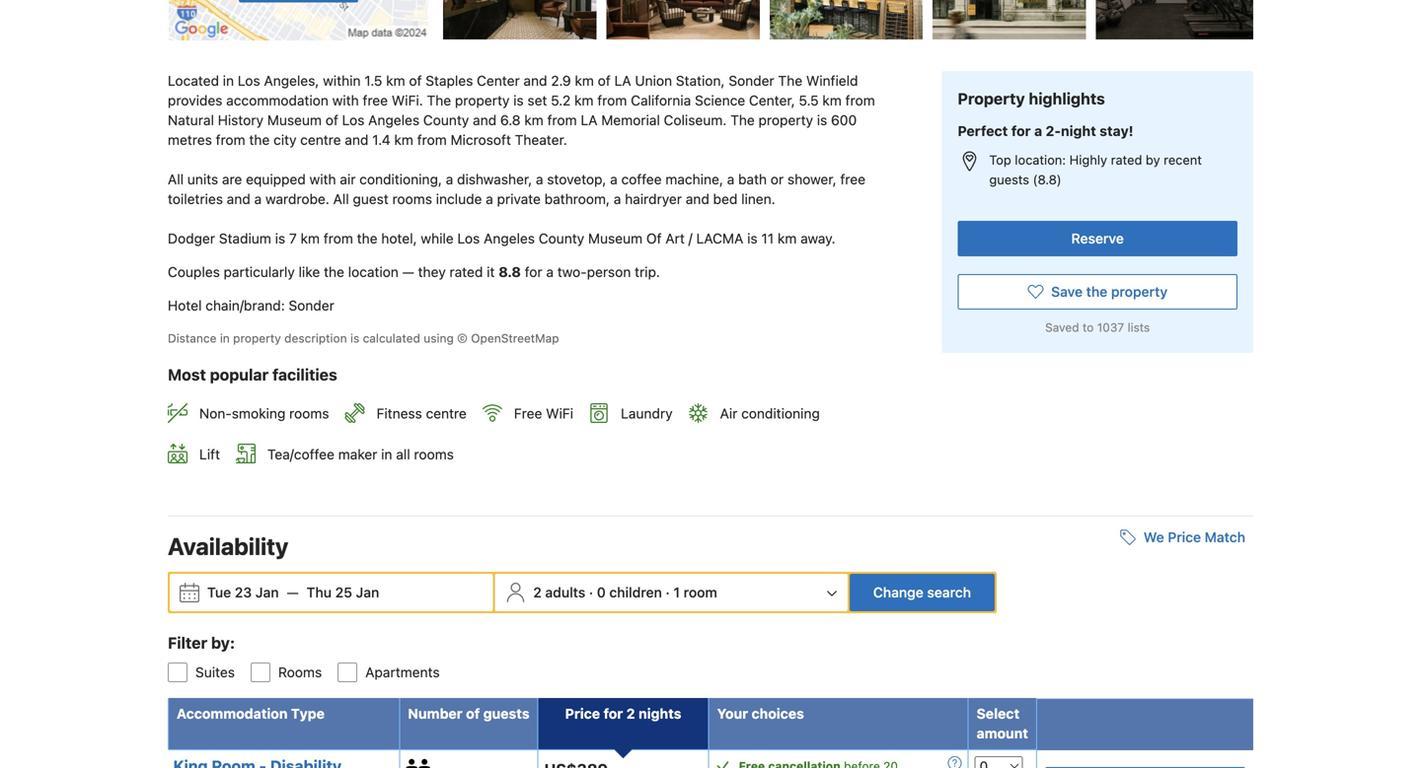 Task type: describe. For each thing, give the bounding box(es) containing it.
property
[[958, 89, 1025, 108]]

while
[[421, 231, 454, 247]]

select
[[977, 706, 1020, 722]]

trip.
[[635, 264, 660, 280]]

km down set
[[524, 112, 544, 128]]

center
[[477, 73, 520, 89]]

2 · from the left
[[666, 585, 670, 601]]

from right 7
[[324, 231, 353, 247]]

thu 25 jan button
[[299, 575, 387, 611]]

/
[[689, 231, 693, 247]]

0 horizontal spatial los
[[238, 73, 260, 89]]

change
[[873, 585, 924, 601]]

from up 600
[[845, 92, 875, 109]]

select amount
[[977, 706, 1028, 742]]

0 horizontal spatial —
[[287, 585, 299, 601]]

by
[[1146, 152, 1160, 167]]

apartments
[[365, 664, 440, 681]]

art
[[666, 231, 685, 247]]

accommodation
[[177, 706, 288, 722]]

km right 1.5
[[386, 73, 405, 89]]

dodger
[[168, 231, 215, 247]]

openstreetmap
[[471, 332, 559, 346]]

of down within
[[325, 112, 338, 128]]

a left two-
[[546, 264, 554, 280]]

from down history
[[216, 132, 245, 148]]

located
[[168, 73, 219, 89]]

wifi.
[[392, 92, 423, 109]]

search
[[927, 585, 971, 601]]

and down are on the left top of the page
[[227, 191, 250, 207]]

1 vertical spatial with
[[309, 171, 336, 188]]

1 jan from the left
[[255, 585, 279, 601]]

2 vertical spatial in
[[381, 446, 392, 463]]

theater.
[[515, 132, 567, 148]]

2 vertical spatial rooms
[[414, 446, 454, 463]]

maker
[[338, 446, 377, 463]]

location
[[348, 264, 399, 280]]

all
[[396, 446, 410, 463]]

1 vertical spatial free
[[840, 171, 866, 188]]

smoking
[[232, 406, 286, 422]]

more details on meals and payment options image
[[948, 757, 962, 769]]

a left coffee
[[610, 171, 618, 188]]

1 horizontal spatial county
[[539, 231, 584, 247]]

tue 23 jan — thu 25 jan
[[207, 585, 379, 601]]

reserve
[[1071, 230, 1124, 247]]

distance in property description is calculated using © openstreetmap
[[168, 332, 559, 346]]

saved
[[1045, 321, 1079, 334]]

we price match button
[[1112, 520, 1253, 555]]

hotel chain/brand: sonder
[[168, 298, 334, 314]]

km right "2.9"
[[575, 73, 594, 89]]

1 vertical spatial 2
[[626, 706, 635, 722]]

angeles,
[[264, 73, 319, 89]]

of
[[646, 231, 662, 247]]

0 vertical spatial free
[[363, 92, 388, 109]]

0 horizontal spatial all
[[168, 171, 184, 188]]

set
[[528, 92, 547, 109]]

occupancy image
[[406, 760, 419, 769]]

accommodation type
[[177, 706, 325, 722]]

reserve button
[[958, 221, 1238, 256]]

the inside save the property dropdown button
[[1086, 284, 1108, 300]]

a up bed
[[727, 171, 735, 188]]

0
[[597, 585, 606, 601]]

km right 7
[[301, 231, 320, 247]]

25
[[335, 585, 352, 601]]

2 adults · 0 children · 1 room
[[533, 585, 717, 601]]

hotel,
[[381, 231, 417, 247]]

metres
[[168, 132, 212, 148]]

change search
[[873, 585, 971, 601]]

air
[[340, 171, 356, 188]]

shower,
[[788, 171, 837, 188]]

rated inside top location: highly rated by recent guests (8.8)
[[1111, 152, 1142, 167]]

and up microsoft
[[473, 112, 497, 128]]

include
[[436, 191, 482, 207]]

linen.
[[741, 191, 776, 207]]

top
[[989, 152, 1011, 167]]

air conditioning
[[720, 406, 820, 422]]

hotel
[[168, 298, 202, 314]]

1 vertical spatial guests
[[483, 706, 530, 722]]

units
[[187, 171, 218, 188]]

1 vertical spatial sonder
[[289, 298, 334, 314]]

5.5
[[799, 92, 819, 109]]

lists
[[1128, 321, 1150, 334]]

km down 'winfield'
[[823, 92, 842, 109]]

of right "2.9"
[[598, 73, 611, 89]]

price inside 'dropdown button'
[[1168, 529, 1201, 546]]

distance
[[168, 332, 217, 346]]

group containing suites
[[152, 647, 1253, 683]]

of right number
[[466, 706, 480, 722]]

by:
[[211, 634, 235, 653]]

km right '5.2'
[[574, 92, 594, 109]]

the left city
[[249, 132, 270, 148]]

winfield
[[806, 73, 858, 89]]

2 jan from the left
[[356, 585, 379, 601]]

location:
[[1015, 152, 1066, 167]]

property inside dropdown button
[[1111, 284, 1168, 300]]

number of guests
[[408, 706, 530, 722]]

0 vertical spatial the
[[778, 73, 803, 89]]

coffee
[[621, 171, 662, 188]]

1 vertical spatial for
[[525, 264, 542, 280]]

in for distance
[[220, 332, 230, 346]]

tue
[[207, 585, 231, 601]]

to
[[1083, 321, 1094, 334]]

history
[[218, 112, 264, 128]]

1
[[674, 585, 680, 601]]

lacma
[[696, 231, 744, 247]]

save the property button
[[958, 274, 1238, 310]]

2-
[[1046, 123, 1061, 139]]

located in los angeles, within 1.5 km of staples center and 2.9 km of la union station, sonder the winfield provides accommodation with free wifi. the property is set 5.2 km from california science center, 5.5 km from natural history museum of los angeles county and 6.8 km from la memorial coliseum. the property is 600 metres from the city centre and 1.4 km from microsoft theater. all units are equipped with air conditioning, a dishwasher, a stovetop, a coffee machine, a bath or shower, free toiletries and a wardrobe. all guest rooms include a private bathroom, a hairdryer and bed linen. dodger stadium is 7 km from the hotel, while los angeles county museum of art / lacma is 11 km away.
[[168, 73, 879, 247]]

rooms
[[278, 664, 322, 681]]

1 · from the left
[[589, 585, 593, 601]]

0 vertical spatial county
[[423, 112, 469, 128]]

machine,
[[666, 171, 723, 188]]

0 vertical spatial —
[[402, 264, 414, 280]]

lift
[[199, 446, 220, 463]]

from up memorial
[[597, 92, 627, 109]]

price for 2 nights
[[565, 706, 682, 722]]

0 horizontal spatial the
[[427, 92, 451, 109]]

0 horizontal spatial angeles
[[368, 112, 420, 128]]

dishwasher,
[[457, 171, 532, 188]]

person
[[587, 264, 631, 280]]

11
[[761, 231, 774, 247]]

chain/brand:
[[206, 298, 285, 314]]

is left 600
[[817, 112, 827, 128]]

1 vertical spatial rooms
[[289, 406, 329, 422]]

within
[[323, 73, 361, 89]]

stay!
[[1100, 123, 1134, 139]]



Task type: locate. For each thing, give the bounding box(es) containing it.
highlights
[[1029, 89, 1105, 108]]

couples particularly like the location — they rated it 8.8 for a two-person trip.
[[168, 264, 660, 280]]

centre right city
[[300, 132, 341, 148]]

and
[[524, 73, 547, 89], [473, 112, 497, 128], [345, 132, 369, 148], [227, 191, 250, 207], [686, 191, 709, 207]]

0 vertical spatial angeles
[[368, 112, 420, 128]]

a up private in the top left of the page
[[536, 171, 543, 188]]

property down hotel chain/brand: sonder
[[233, 332, 281, 346]]

for left nights
[[604, 706, 623, 722]]

free down 1.5
[[363, 92, 388, 109]]

0 vertical spatial rooms
[[392, 191, 432, 207]]

1 horizontal spatial guests
[[989, 172, 1029, 187]]

0 vertical spatial guests
[[989, 172, 1029, 187]]

1 horizontal spatial centre
[[426, 406, 467, 422]]

a left 2-
[[1034, 123, 1042, 139]]

memorial
[[601, 112, 660, 128]]

km right 1.4
[[394, 132, 413, 148]]

1 vertical spatial la
[[581, 112, 598, 128]]

1 vertical spatial angeles
[[484, 231, 535, 247]]

rooms inside located in los angeles, within 1.5 km of staples center and 2.9 km of la union station, sonder the winfield provides accommodation with free wifi. the property is set 5.2 km from california science center, 5.5 km from natural history museum of los angeles county and 6.8 km from la memorial coliseum. the property is 600 metres from the city centre and 1.4 km from microsoft theater. all units are equipped with air conditioning, a dishwasher, a stovetop, a coffee machine, a bath or shower, free toiletries and a wardrobe. all guest rooms include a private bathroom, a hairdryer and bed linen. dodger stadium is 7 km from the hotel, while los angeles county museum of art / lacma is 11 km away.
[[392, 191, 432, 207]]

rated left by on the top right of page
[[1111, 152, 1142, 167]]

0 vertical spatial museum
[[267, 112, 322, 128]]

popular
[[210, 366, 269, 385]]

is left the 11
[[747, 231, 758, 247]]

2 vertical spatial for
[[604, 706, 623, 722]]

1 horizontal spatial the
[[731, 112, 755, 128]]

0 vertical spatial price
[[1168, 529, 1201, 546]]

1 vertical spatial rated
[[450, 264, 483, 280]]

los down within
[[342, 112, 365, 128]]

away.
[[801, 231, 836, 247]]

· left 1
[[666, 585, 670, 601]]

0 horizontal spatial price
[[565, 706, 600, 722]]

center,
[[749, 92, 795, 109]]

— left they
[[402, 264, 414, 280]]

1 vertical spatial museum
[[588, 231, 643, 247]]

all down air at the top of the page
[[333, 191, 349, 207]]

property up lists
[[1111, 284, 1168, 300]]

the right like
[[324, 264, 344, 280]]

0 vertical spatial la
[[614, 73, 631, 89]]

filter by:
[[168, 634, 235, 653]]

0 horizontal spatial ·
[[589, 585, 593, 601]]

from down wifi.
[[417, 132, 447, 148]]

1 horizontal spatial free
[[840, 171, 866, 188]]

occupancy image
[[419, 760, 432, 769]]

0 horizontal spatial guests
[[483, 706, 530, 722]]

·
[[589, 585, 593, 601], [666, 585, 670, 601]]

1 horizontal spatial 2
[[626, 706, 635, 722]]

in inside located in los angeles, within 1.5 km of staples center and 2.9 km of la union station, sonder the winfield provides accommodation with free wifi. the property is set 5.2 km from california science center, 5.5 km from natural history museum of los angeles county and 6.8 km from la memorial coliseum. the property is 600 metres from the city centre and 1.4 km from microsoft theater. all units are equipped with air conditioning, a dishwasher, a stovetop, a coffee machine, a bath or shower, free toiletries and a wardrobe. all guest rooms include a private bathroom, a hairdryer and bed linen. dodger stadium is 7 km from the hotel, while los angeles county museum of art / lacma is 11 km away.
[[223, 73, 234, 89]]

0 vertical spatial in
[[223, 73, 234, 89]]

centre right 'fitness'
[[426, 406, 467, 422]]

1 horizontal spatial angeles
[[484, 231, 535, 247]]

0 vertical spatial rated
[[1111, 152, 1142, 167]]

angeles up 8.8
[[484, 231, 535, 247]]

calculated
[[363, 332, 420, 346]]

1 horizontal spatial for
[[604, 706, 623, 722]]

from down '5.2'
[[547, 112, 577, 128]]

0 horizontal spatial rated
[[450, 264, 483, 280]]

price right the we
[[1168, 529, 1201, 546]]

guests inside top location: highly rated by recent guests (8.8)
[[989, 172, 1029, 187]]

they
[[418, 264, 446, 280]]

number
[[408, 706, 463, 722]]

km right the 11
[[778, 231, 797, 247]]

perfect for a 2-night stay!
[[958, 123, 1134, 139]]

science
[[695, 92, 745, 109]]

rooms down facilities in the left of the page
[[289, 406, 329, 422]]

0 horizontal spatial 2
[[533, 585, 542, 601]]

facilities
[[272, 366, 337, 385]]

free wifi
[[514, 406, 573, 422]]

in for located
[[223, 73, 234, 89]]

2 left adults at the bottom of page
[[533, 585, 542, 601]]

rooms right "all"
[[414, 446, 454, 463]]

(8.8)
[[1033, 172, 1062, 187]]

centre inside located in los angeles, within 1.5 km of staples center and 2.9 km of la union station, sonder the winfield provides accommodation with free wifi. the property is set 5.2 km from california science center, 5.5 km from natural history museum of los angeles county and 6.8 km from la memorial coliseum. the property is 600 metres from the city centre and 1.4 km from microsoft theater. all units are equipped with air conditioning, a dishwasher, a stovetop, a coffee machine, a bath or shower, free toiletries and a wardrobe. all guest rooms include a private bathroom, a hairdryer and bed linen. dodger stadium is 7 km from the hotel, while los angeles county museum of art / lacma is 11 km away.
[[300, 132, 341, 148]]

2 vertical spatial the
[[731, 112, 755, 128]]

6.8
[[500, 112, 521, 128]]

1 horizontal spatial —
[[402, 264, 414, 280]]

la
[[614, 73, 631, 89], [581, 112, 598, 128]]

choices
[[752, 706, 804, 722]]

tue 23 jan button
[[199, 575, 287, 611]]

sonder inside located in los angeles, within 1.5 km of staples center and 2.9 km of la union station, sonder the winfield provides accommodation with free wifi. the property is set 5.2 km from california science center, 5.5 km from natural history museum of los angeles county and 6.8 km from la memorial coliseum. the property is 600 metres from the city centre and 1.4 km from microsoft theater. all units are equipped with air conditioning, a dishwasher, a stovetop, a coffee machine, a bath or shower, free toiletries and a wardrobe. all guest rooms include a private bathroom, a hairdryer and bed linen. dodger stadium is 7 km from the hotel, while los angeles county museum of art / lacma is 11 km away.
[[729, 73, 774, 89]]

museum up person
[[588, 231, 643, 247]]

non-smoking rooms
[[199, 406, 329, 422]]

description
[[284, 332, 347, 346]]

is left set
[[513, 92, 524, 109]]

the down staples
[[427, 92, 451, 109]]

and left 1.4
[[345, 132, 369, 148]]

bath
[[738, 171, 767, 188]]

1 horizontal spatial jan
[[356, 585, 379, 601]]

a down dishwasher,
[[486, 191, 493, 207]]

1 vertical spatial in
[[220, 332, 230, 346]]

amount
[[977, 726, 1028, 742]]

1 horizontal spatial price
[[1168, 529, 1201, 546]]

with down within
[[332, 92, 359, 109]]

recent
[[1164, 152, 1202, 167]]

0 horizontal spatial museum
[[267, 112, 322, 128]]

with left air at the top of the page
[[309, 171, 336, 188]]

conditioning,
[[359, 171, 442, 188]]

for left 2-
[[1011, 123, 1031, 139]]

guests
[[989, 172, 1029, 187], [483, 706, 530, 722]]

tea/coffee maker in all rooms
[[267, 446, 454, 463]]

accommodation
[[226, 92, 329, 109]]

are
[[222, 171, 242, 188]]

is left 7
[[275, 231, 285, 247]]

the right save
[[1086, 284, 1108, 300]]

0 horizontal spatial for
[[525, 264, 542, 280]]

· left 0
[[589, 585, 593, 601]]

equipped
[[246, 171, 306, 188]]

saved to 1037 lists
[[1045, 321, 1150, 334]]

for for price
[[604, 706, 623, 722]]

1 vertical spatial price
[[565, 706, 600, 722]]

0 horizontal spatial sonder
[[289, 298, 334, 314]]

0 vertical spatial for
[[1011, 123, 1031, 139]]

1 horizontal spatial la
[[614, 73, 631, 89]]

1 vertical spatial centre
[[426, 406, 467, 422]]

in left "all"
[[381, 446, 392, 463]]

laundry
[[621, 406, 673, 422]]

0 vertical spatial all
[[168, 171, 184, 188]]

all
[[168, 171, 184, 188], [333, 191, 349, 207]]

the left hotel,
[[357, 231, 378, 247]]

1 horizontal spatial ·
[[666, 585, 670, 601]]

for for perfect
[[1011, 123, 1031, 139]]

like
[[299, 264, 320, 280]]

guests down the top
[[989, 172, 1029, 187]]

rated
[[1111, 152, 1142, 167], [450, 264, 483, 280]]

your
[[717, 706, 748, 722]]

union
[[635, 73, 672, 89]]

la left union
[[614, 73, 631, 89]]

2 horizontal spatial los
[[457, 231, 480, 247]]

©
[[457, 332, 468, 346]]

0 horizontal spatial county
[[423, 112, 469, 128]]

children
[[609, 585, 662, 601]]

perfect
[[958, 123, 1008, 139]]

0 vertical spatial los
[[238, 73, 260, 89]]

we price match
[[1144, 529, 1246, 546]]

natural
[[168, 112, 214, 128]]

rated left the it
[[450, 264, 483, 280]]

2 horizontal spatial the
[[778, 73, 803, 89]]

1.5
[[364, 73, 382, 89]]

guests right number
[[483, 706, 530, 722]]

0 vertical spatial 2
[[533, 585, 542, 601]]

stadium
[[219, 231, 271, 247]]

provides
[[168, 92, 223, 109]]

1 vertical spatial county
[[539, 231, 584, 247]]

for right 8.8
[[525, 264, 542, 280]]

rooms down conditioning, at top left
[[392, 191, 432, 207]]

county up two-
[[539, 231, 584, 247]]

save
[[1051, 284, 1083, 300]]

sonder up description
[[289, 298, 334, 314]]

top location: highly rated by recent guests (8.8)
[[989, 152, 1202, 187]]

the down science
[[731, 112, 755, 128]]

price left nights
[[565, 706, 600, 722]]

microsoft
[[451, 132, 511, 148]]

of up wifi.
[[409, 73, 422, 89]]

0 horizontal spatial la
[[581, 112, 598, 128]]

a up include
[[446, 171, 453, 188]]

type
[[291, 706, 325, 722]]

1 horizontal spatial museum
[[588, 231, 643, 247]]

or
[[771, 171, 784, 188]]

0 horizontal spatial free
[[363, 92, 388, 109]]

angeles up 1.4
[[368, 112, 420, 128]]

sonder up center,
[[729, 73, 774, 89]]

in
[[223, 73, 234, 89], [220, 332, 230, 346], [381, 446, 392, 463]]

is left calculated
[[350, 332, 359, 346]]

bed
[[713, 191, 738, 207]]

in right distance
[[220, 332, 230, 346]]

la left memorial
[[581, 112, 598, 128]]

thu
[[307, 585, 332, 601]]

is
[[513, 92, 524, 109], [817, 112, 827, 128], [275, 231, 285, 247], [747, 231, 758, 247], [350, 332, 359, 346]]

jan right 25 at the left bottom of the page
[[356, 585, 379, 601]]

0 vertical spatial centre
[[300, 132, 341, 148]]

1 horizontal spatial sonder
[[729, 73, 774, 89]]

0 vertical spatial with
[[332, 92, 359, 109]]

adults
[[545, 585, 586, 601]]

property down center
[[455, 92, 510, 109]]

and down machine,
[[686, 191, 709, 207]]

private
[[497, 191, 541, 207]]

1 horizontal spatial rated
[[1111, 152, 1142, 167]]

the up center,
[[778, 73, 803, 89]]

0 horizontal spatial centre
[[300, 132, 341, 148]]

1 horizontal spatial los
[[342, 112, 365, 128]]

suites
[[195, 664, 235, 681]]

1 vertical spatial all
[[333, 191, 349, 207]]

1 vertical spatial the
[[427, 92, 451, 109]]

0 horizontal spatial jan
[[255, 585, 279, 601]]

sonder
[[729, 73, 774, 89], [289, 298, 334, 314]]

los right "while"
[[457, 231, 480, 247]]

all left units
[[168, 171, 184, 188]]

city
[[273, 132, 297, 148]]

free right "shower,"
[[840, 171, 866, 188]]

in right located at the top left of page
[[223, 73, 234, 89]]

coliseum.
[[664, 112, 727, 128]]

los up accommodation
[[238, 73, 260, 89]]

1 vertical spatial los
[[342, 112, 365, 128]]

station,
[[676, 73, 725, 89]]

— left thu
[[287, 585, 299, 601]]

a left hairdryer
[[614, 191, 621, 207]]

and up set
[[524, 73, 547, 89]]

2 inside dropdown button
[[533, 585, 542, 601]]

museum up city
[[267, 112, 322, 128]]

it
[[487, 264, 495, 280]]

a down equipped
[[254, 191, 262, 207]]

7
[[289, 231, 297, 247]]

1 horizontal spatial all
[[333, 191, 349, 207]]

using
[[424, 332, 454, 346]]

2 vertical spatial los
[[457, 231, 480, 247]]

save the property
[[1051, 284, 1168, 300]]

1 vertical spatial —
[[287, 585, 299, 601]]

county down staples
[[423, 112, 469, 128]]

most
[[168, 366, 206, 385]]

group
[[152, 647, 1253, 683]]

museum
[[267, 112, 322, 128], [588, 231, 643, 247]]

staples
[[426, 73, 473, 89]]

2 left nights
[[626, 706, 635, 722]]

property down center,
[[759, 112, 813, 128]]

0 vertical spatial sonder
[[729, 73, 774, 89]]

highly
[[1070, 152, 1107, 167]]

jan right 23
[[255, 585, 279, 601]]

2 horizontal spatial for
[[1011, 123, 1031, 139]]



Task type: vqa. For each thing, say whether or not it's contained in the screenshot.
'Los Angeles, United States of America' IMAGE
no



